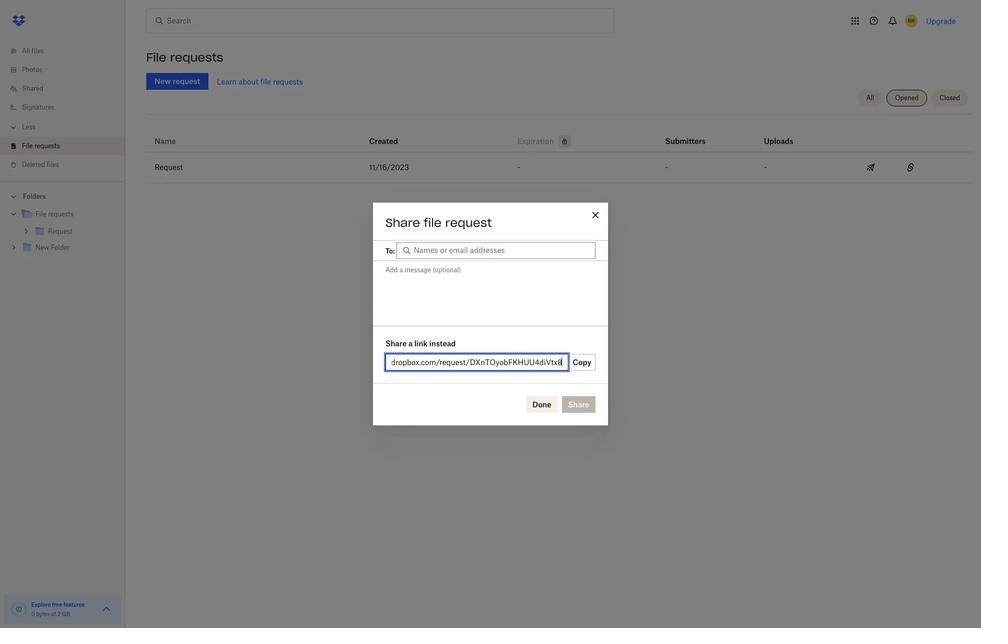 Task type: vqa. For each thing, say whether or not it's contained in the screenshot.
the rightmost templates
no



Task type: describe. For each thing, give the bounding box(es) containing it.
less
[[22, 123, 36, 131]]

file inside "list item"
[[22, 142, 33, 150]]

share for share file request
[[386, 215, 420, 230]]

Add a message (optional) text field
[[373, 261, 608, 325]]

2 column header from the left
[[764, 123, 806, 148]]

bytes
[[36, 612, 50, 618]]

learn about file requests link
[[217, 77, 303, 86]]

file requests group
[[0, 204, 125, 264]]

a
[[408, 339, 413, 348]]

0 horizontal spatial file
[[260, 77, 271, 86]]

all button
[[858, 90, 883, 107]]

done button
[[526, 397, 558, 413]]

0 vertical spatial file requests
[[146, 50, 223, 65]]

1 - from the left
[[517, 163, 520, 172]]

Contact input text field
[[414, 244, 590, 256]]

photos link
[[8, 61, 125, 79]]

requests up learn
[[170, 50, 223, 65]]

file inside 'dialog'
[[424, 215, 442, 230]]

cell inside 'row'
[[933, 153, 973, 183]]

deleted
[[22, 161, 45, 169]]

file requests link inside file requests group
[[21, 208, 117, 222]]

request
[[155, 163, 183, 172]]

row containing name
[[146, 119, 973, 153]]

dropbox image
[[8, 10, 29, 31]]

copy
[[573, 358, 591, 367]]

folders button
[[0, 189, 125, 204]]

share file request dialog
[[373, 203, 608, 426]]

less image
[[8, 122, 19, 133]]

Share a link instead text field
[[392, 357, 562, 369]]

copy button
[[568, 354, 596, 371]]

folders
[[23, 193, 46, 201]]

all files link
[[8, 42, 125, 61]]

files for deleted files
[[47, 161, 59, 169]]

learn
[[217, 77, 237, 86]]

share a link instead
[[386, 339, 456, 348]]

all for all files
[[22, 47, 30, 55]]

0 vertical spatial file requests link
[[8, 137, 125, 156]]

3 - from the left
[[764, 163, 767, 172]]

closed
[[940, 94, 960, 102]]

11/16/2023
[[369, 163, 409, 172]]

upgrade link
[[926, 16, 956, 25]]

file requests inside group
[[36, 211, 74, 218]]

explore free features 0 bytes of 2 gb
[[31, 602, 85, 618]]

1 column header from the left
[[665, 123, 707, 148]]

file requests inside "list item"
[[22, 142, 60, 150]]

link
[[414, 339, 427, 348]]

all files
[[22, 47, 44, 55]]

features
[[63, 602, 85, 609]]

explore
[[31, 602, 51, 609]]



Task type: locate. For each thing, give the bounding box(es) containing it.
0 vertical spatial file
[[260, 77, 271, 86]]

table
[[146, 119, 973, 183]]

file
[[260, 77, 271, 86], [424, 215, 442, 230]]

done
[[532, 400, 551, 409]]

all inside "link"
[[22, 47, 30, 55]]

upgrade
[[926, 16, 956, 25]]

row
[[146, 119, 973, 153], [146, 153, 973, 183]]

requests inside file requests "list item"
[[34, 142, 60, 150]]

2 row from the top
[[146, 153, 973, 183]]

learn about file requests
[[217, 77, 303, 86]]

of
[[51, 612, 56, 618]]

1 horizontal spatial file
[[424, 215, 442, 230]]

share file request
[[386, 215, 492, 230]]

file requests
[[146, 50, 223, 65], [22, 142, 60, 150], [36, 211, 74, 218]]

2 vertical spatial file
[[36, 211, 46, 218]]

files
[[32, 47, 44, 55], [47, 161, 59, 169]]

0 horizontal spatial files
[[32, 47, 44, 55]]

file requests link up deleted files
[[8, 137, 125, 156]]

photos
[[22, 66, 42, 74]]

requests inside file requests group
[[48, 211, 74, 218]]

1 horizontal spatial all
[[866, 94, 874, 102]]

about
[[239, 77, 258, 86]]

files right deleted
[[47, 161, 59, 169]]

opened
[[895, 94, 919, 102]]

2 vertical spatial file requests
[[36, 211, 74, 218]]

2 horizontal spatial -
[[764, 163, 767, 172]]

file requests list item
[[0, 137, 125, 156]]

1 horizontal spatial -
[[665, 163, 668, 172]]

0 vertical spatial file
[[146, 50, 166, 65]]

all inside button
[[866, 94, 874, 102]]

all
[[22, 47, 30, 55], [866, 94, 874, 102]]

0 horizontal spatial file
[[22, 142, 33, 150]]

copy link image
[[904, 161, 917, 174]]

1 horizontal spatial column header
[[764, 123, 806, 148]]

created button
[[369, 135, 398, 148]]

1 share from the top
[[386, 215, 420, 230]]

files for all files
[[32, 47, 44, 55]]

share for share a link instead
[[386, 339, 407, 348]]

send email image
[[865, 161, 877, 174]]

row containing request
[[146, 153, 973, 183]]

0 horizontal spatial all
[[22, 47, 30, 55]]

list containing all files
[[0, 36, 125, 182]]

deleted files link
[[8, 156, 125, 174]]

1 row from the top
[[146, 119, 973, 153]]

2
[[57, 612, 61, 618]]

1 vertical spatial file requests link
[[21, 208, 117, 222]]

file requests link down folders button
[[21, 208, 117, 222]]

column header
[[665, 123, 707, 148], [764, 123, 806, 148]]

-
[[517, 163, 520, 172], [665, 163, 668, 172], [764, 163, 767, 172]]

file requests link
[[8, 137, 125, 156], [21, 208, 117, 222]]

all up photos
[[22, 47, 30, 55]]

0 vertical spatial all
[[22, 47, 30, 55]]

1 horizontal spatial files
[[47, 161, 59, 169]]

requests right about
[[273, 77, 303, 86]]

0
[[31, 612, 35, 618]]

1 horizontal spatial file
[[36, 211, 46, 218]]

share up to:
[[386, 215, 420, 230]]

file inside group
[[36, 211, 46, 218]]

1 vertical spatial files
[[47, 161, 59, 169]]

created
[[369, 137, 398, 146]]

0 vertical spatial files
[[32, 47, 44, 55]]

file requests up deleted files
[[22, 142, 60, 150]]

file left the request
[[424, 215, 442, 230]]

2 - from the left
[[665, 163, 668, 172]]

shared link
[[8, 79, 125, 98]]

request
[[445, 215, 492, 230]]

quota usage element
[[10, 602, 27, 618]]

signatures link
[[8, 98, 125, 117]]

1 vertical spatial file requests
[[22, 142, 60, 150]]

cell
[[933, 153, 973, 183]]

deleted files
[[22, 161, 59, 169]]

share
[[386, 215, 420, 230], [386, 339, 407, 348]]

file right about
[[260, 77, 271, 86]]

to:
[[386, 247, 395, 255]]

file requests down folders button
[[36, 211, 74, 218]]

0 horizontal spatial column header
[[665, 123, 707, 148]]

name
[[155, 137, 176, 146]]

closed button
[[931, 90, 968, 107]]

files up photos
[[32, 47, 44, 55]]

signatures
[[22, 103, 54, 111]]

2 share from the top
[[386, 339, 407, 348]]

table containing name
[[146, 119, 973, 183]]

file requests up learn
[[146, 50, 223, 65]]

requests down folders button
[[48, 211, 74, 218]]

1 vertical spatial share
[[386, 339, 407, 348]]

instead
[[429, 339, 456, 348]]

0 vertical spatial share
[[386, 215, 420, 230]]

share left a
[[386, 339, 407, 348]]

list
[[0, 36, 125, 182]]

2 horizontal spatial file
[[146, 50, 166, 65]]

1 vertical spatial file
[[22, 142, 33, 150]]

opened button
[[887, 90, 927, 107]]

0 horizontal spatial -
[[517, 163, 520, 172]]

requests
[[170, 50, 223, 65], [273, 77, 303, 86], [34, 142, 60, 150], [48, 211, 74, 218]]

file
[[146, 50, 166, 65], [22, 142, 33, 150], [36, 211, 46, 218]]

pro trial element
[[554, 135, 571, 148]]

1 vertical spatial file
[[424, 215, 442, 230]]

files inside "link"
[[32, 47, 44, 55]]

requests up deleted files
[[34, 142, 60, 150]]

all for all
[[866, 94, 874, 102]]

shared
[[22, 85, 43, 92]]

free
[[52, 602, 62, 609]]

1 vertical spatial all
[[866, 94, 874, 102]]

gb
[[62, 612, 70, 618]]

all left 'opened'
[[866, 94, 874, 102]]



